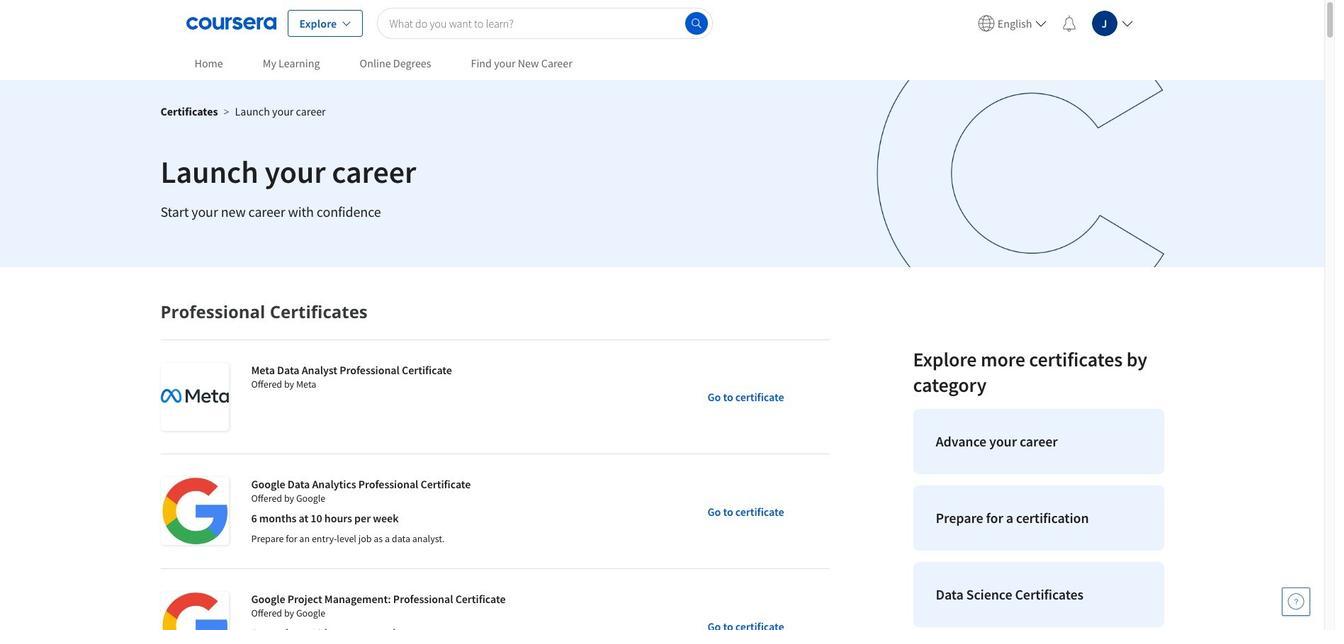 Task type: locate. For each thing, give the bounding box(es) containing it.
google image
[[161, 477, 229, 545], [161, 592, 229, 630]]

1 google image from the top
[[161, 477, 229, 545]]

1 vertical spatial google image
[[161, 592, 229, 630]]

2 google image from the top
[[161, 592, 229, 630]]

help center image
[[1288, 593, 1305, 610]]

None search field
[[377, 7, 713, 39]]

meta image
[[161, 363, 229, 431]]

0 vertical spatial google image
[[161, 477, 229, 545]]

list
[[908, 403, 1170, 630]]



Task type: vqa. For each thing, say whether or not it's contained in the screenshot.
the right College
no



Task type: describe. For each thing, give the bounding box(es) containing it.
coursera image
[[186, 12, 276, 34]]

What do you want to learn? text field
[[377, 7, 713, 39]]



